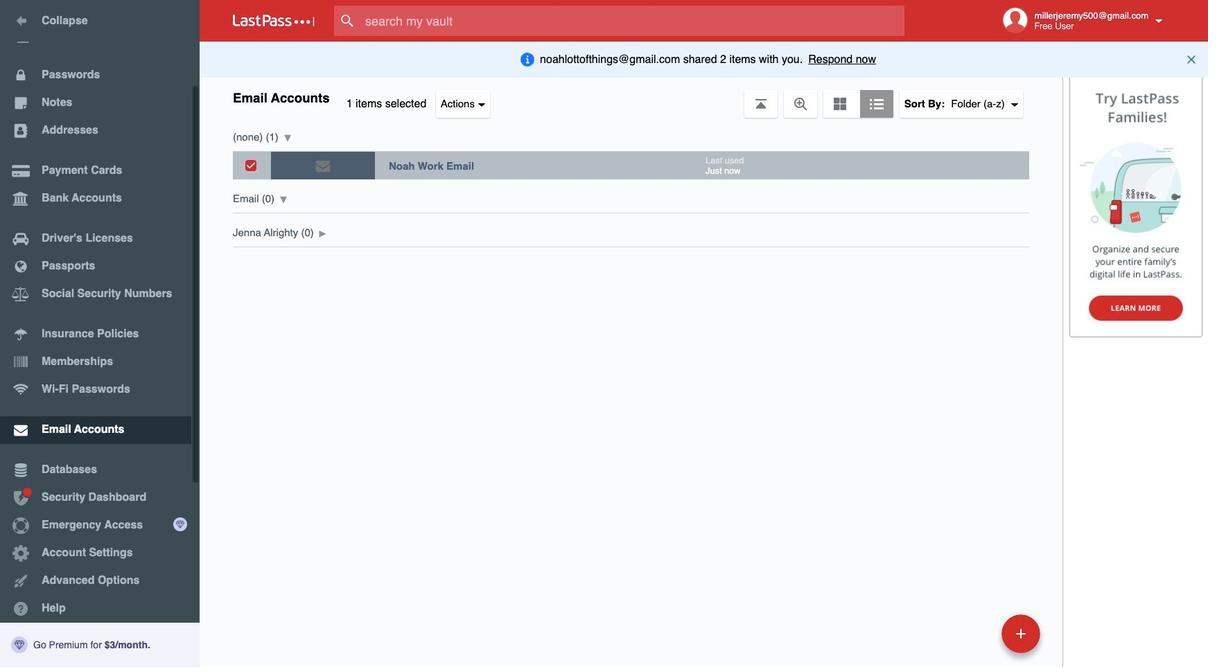 Task type: describe. For each thing, give the bounding box(es) containing it.
main navigation navigation
[[0, 0, 200, 668]]

vault options navigation
[[200, 76, 1063, 118]]

new item navigation
[[907, 611, 1049, 668]]



Task type: locate. For each thing, give the bounding box(es) containing it.
new item element
[[907, 614, 1046, 654]]

lastpass image
[[233, 15, 315, 27]]

Search search field
[[334, 6, 932, 36]]

search my vault text field
[[334, 6, 932, 36]]



Task type: vqa. For each thing, say whether or not it's contained in the screenshot.
dialog
no



